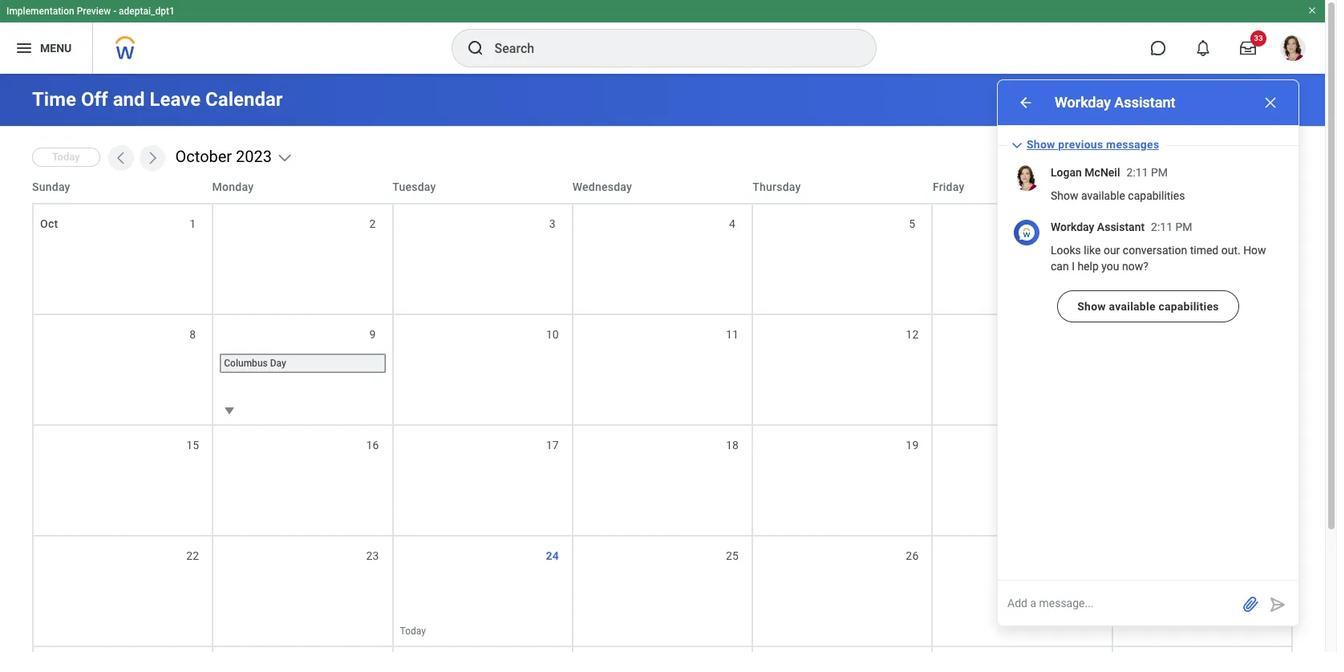 Task type: describe. For each thing, give the bounding box(es) containing it.
sunday, october 1, 2023 cell
[[34, 205, 214, 314]]

upload clip image
[[1241, 594, 1260, 613]]

preview
[[77, 6, 111, 17]]

chevron left image
[[113, 150, 129, 166]]

sunday column header
[[32, 179, 212, 195]]

arrow left image
[[1018, 95, 1034, 111]]

1
[[189, 217, 196, 230]]

notifications large image
[[1195, 40, 1211, 56]]

friday, october 27, 2023 cell
[[933, 537, 1113, 646]]

saturday, october 14, 2023 cell
[[1113, 315, 1293, 424]]

wednesday column header
[[573, 179, 753, 195]]

9
[[369, 328, 376, 341]]

19
[[906, 439, 919, 452]]

inbox large image
[[1240, 40, 1256, 56]]

show inside button
[[1077, 300, 1106, 313]]

workday assistant 2:11 pm
[[1051, 221, 1192, 233]]

logan mcneil image
[[1014, 165, 1040, 191]]

chevron right image
[[144, 150, 160, 166]]

sunday, october 29, 2023 cell
[[34, 647, 214, 652]]

11
[[726, 328, 739, 341]]

assistant for workday assistant 2:11 pm
[[1097, 221, 1145, 233]]

saturday column header
[[1113, 179, 1293, 195]]

10
[[546, 328, 559, 341]]

looks
[[1051, 244, 1081, 257]]

thursday
[[753, 180, 801, 193]]

row containing 8
[[32, 314, 1293, 424]]

workday assistant region
[[998, 80, 1299, 626]]

justify image
[[14, 39, 34, 58]]

33 button
[[1230, 30, 1267, 66]]

4
[[729, 217, 736, 230]]

25
[[726, 549, 739, 562]]

24
[[546, 549, 559, 562]]

menu
[[40, 41, 72, 54]]

2
[[369, 217, 376, 230]]

friday
[[933, 180, 965, 193]]

i
[[1072, 260, 1075, 273]]

off
[[81, 88, 108, 111]]

workday for workday assistant
[[1055, 94, 1111, 111]]

2:11 for logan mcneil
[[1127, 166, 1148, 179]]

saturday, october 7, 2023 cell
[[1113, 205, 1293, 314]]

row containing oct
[[32, 203, 1293, 314]]

today inside button
[[52, 151, 80, 163]]

now?
[[1122, 260, 1148, 273]]

18
[[726, 439, 739, 452]]

show available capabilities button
[[1057, 290, 1239, 322]]

implementation
[[6, 6, 74, 17]]

help
[[1078, 260, 1099, 273]]

search image
[[466, 39, 485, 58]]

tuesday
[[392, 180, 436, 193]]

monday column header
[[212, 179, 392, 195]]

2023
[[236, 147, 272, 166]]

chevron down image
[[277, 150, 293, 166]]

workday assistant
[[1055, 94, 1176, 111]]

row containing 15
[[32, 424, 1293, 535]]

monday, october 30, 2023 cell
[[214, 647, 393, 652]]

1 vertical spatial show
[[1051, 189, 1078, 202]]

logan
[[1051, 166, 1082, 179]]

chevron down small image
[[1007, 136, 1027, 155]]

6 row from the top
[[32, 646, 1293, 652]]

33
[[1254, 34, 1263, 43]]

saturday, october 28, 2023 cell
[[1113, 537, 1293, 646]]

like
[[1084, 244, 1101, 257]]

row containing 22
[[32, 535, 1293, 646]]

0 vertical spatial available
[[1081, 189, 1125, 202]]

-
[[113, 6, 116, 17]]

capabilities inside show available capabilities button
[[1159, 300, 1219, 313]]

implementation preview -   adeptai_dpt1
[[6, 6, 175, 17]]

Add a message... text field
[[998, 581, 1238, 626]]

profile logan mcneil image
[[1280, 35, 1306, 64]]

calendar
[[205, 88, 283, 111]]

calendar application
[[32, 171, 1293, 652]]

saturday
[[1113, 180, 1159, 193]]

22
[[186, 549, 199, 562]]

oct
[[40, 217, 58, 230]]

row containing sunday
[[32, 171, 1293, 203]]

friday, november 3, 2023 cell
[[933, 647, 1113, 652]]



Task type: vqa. For each thing, say whether or not it's contained in the screenshot.
Create Inbox Filter
no



Task type: locate. For each thing, give the bounding box(es) containing it.
0 vertical spatial pm
[[1151, 166, 1168, 179]]

12
[[906, 328, 919, 341]]

menu button
[[0, 22, 92, 74]]

5 row from the top
[[32, 535, 1293, 646]]

menu banner
[[0, 0, 1325, 74]]

1 horizontal spatial today
[[400, 626, 426, 637]]

today button
[[32, 147, 100, 167]]

2 vertical spatial show
[[1077, 300, 1106, 313]]

show
[[1027, 138, 1055, 151], [1051, 189, 1078, 202], [1077, 300, 1106, 313]]

day
[[270, 358, 286, 369]]

show available capabilities down now? at the top of the page
[[1077, 300, 1219, 313]]

capabilities down looks like our conversation timed out. how can i help you now?
[[1159, 300, 1219, 313]]

1 vertical spatial capabilities
[[1159, 300, 1219, 313]]

assistant for workday assistant
[[1114, 94, 1176, 111]]

show inside button
[[1027, 138, 1055, 151]]

capabilities up workday assistant 2:11 pm
[[1128, 189, 1185, 202]]

can
[[1051, 260, 1069, 273]]

columbus day
[[224, 358, 286, 369]]

table
[[32, 171, 1293, 652]]

today up sunday
[[52, 151, 80, 163]]

previous
[[1058, 138, 1103, 151]]

friday, october 20, 2023 cell
[[933, 426, 1113, 535]]

1 vertical spatial workday
[[1051, 221, 1094, 233]]

show up logan mcneil image
[[1027, 138, 1055, 151]]

1 horizontal spatial 2:11
[[1151, 221, 1173, 233]]

and
[[113, 88, 145, 111]]

october
[[175, 147, 232, 166]]

0 vertical spatial assistant
[[1114, 94, 1176, 111]]

saturday, november 4, 2023 cell
[[1113, 647, 1293, 652]]

leave
[[150, 88, 201, 111]]

15
[[186, 439, 199, 452]]

out.
[[1221, 244, 1241, 257]]

tuesday, october 31, 2023 cell
[[393, 647, 573, 652]]

show previous messages button
[[1007, 132, 1164, 158]]

Search Workday  search field
[[495, 30, 843, 66]]

assistant up our
[[1097, 221, 1145, 233]]

you
[[1102, 260, 1119, 273]]

send image
[[1268, 595, 1287, 614]]

timed
[[1190, 244, 1219, 257]]

workday up 'previous'
[[1055, 94, 1111, 111]]

available down mcneil
[[1081, 189, 1125, 202]]

0 vertical spatial show available capabilities
[[1051, 189, 1185, 202]]

x image
[[1263, 95, 1279, 111]]

2:11
[[1127, 166, 1148, 179], [1151, 221, 1173, 233]]

row
[[32, 171, 1293, 203], [32, 203, 1293, 314], [32, 314, 1293, 424], [32, 424, 1293, 535], [32, 535, 1293, 646], [32, 646, 1293, 652]]

0 vertical spatial show
[[1027, 138, 1055, 151]]

1 vertical spatial pm
[[1176, 221, 1192, 233]]

caret down image
[[220, 401, 239, 420]]

0 vertical spatial workday
[[1055, 94, 1111, 111]]

capabilities
[[1128, 189, 1185, 202], [1159, 300, 1219, 313]]

looks like our conversation timed out. how can i help you now?
[[1051, 244, 1266, 273]]

row group
[[32, 203, 1293, 652]]

2:11 up saturday
[[1127, 166, 1148, 179]]

available down now? at the top of the page
[[1109, 300, 1156, 313]]

table inside time off and leave calendar "main content"
[[32, 171, 1293, 652]]

0 vertical spatial capabilities
[[1128, 189, 1185, 202]]

2:11 up conversation
[[1151, 221, 1173, 233]]

1 vertical spatial 2:11
[[1151, 221, 1173, 233]]

1 vertical spatial today
[[400, 626, 426, 637]]

assistant
[[1114, 94, 1176, 111], [1097, 221, 1145, 233]]

pm for logan mcneil 2:11 pm
[[1151, 166, 1168, 179]]

1 vertical spatial show available capabilities
[[1077, 300, 1219, 313]]

8
[[189, 328, 196, 341]]

3
[[549, 217, 556, 230]]

table containing sunday
[[32, 171, 1293, 652]]

saturday, october 21, 2023 cell
[[1113, 426, 1293, 535]]

logan mcneil 2:11 pm
[[1051, 166, 1168, 179]]

1 vertical spatial assistant
[[1097, 221, 1145, 233]]

adeptai_dpt1
[[119, 6, 175, 17]]

show available capabilities
[[1051, 189, 1185, 202], [1077, 300, 1219, 313]]

tuesday column header
[[392, 179, 573, 195]]

pm for workday assistant 2:11 pm
[[1176, 221, 1192, 233]]

october 2023
[[175, 147, 272, 166]]

pm up timed
[[1176, 221, 1192, 233]]

application
[[998, 581, 1299, 626]]

1 horizontal spatial pm
[[1176, 221, 1192, 233]]

today
[[52, 151, 80, 163], [400, 626, 426, 637]]

time
[[32, 88, 76, 111]]

show previous messages
[[1027, 138, 1159, 151]]

workday
[[1055, 94, 1111, 111], [1051, 221, 1094, 233]]

thursday column header
[[753, 179, 933, 195]]

0 horizontal spatial today
[[52, 151, 80, 163]]

our
[[1104, 244, 1120, 257]]

show down help
[[1077, 300, 1106, 313]]

close environment banner image
[[1307, 6, 1317, 15]]

row group inside table
[[32, 203, 1293, 652]]

6
[[1089, 217, 1095, 230]]

how
[[1243, 244, 1266, 257]]

friday column header
[[933, 179, 1113, 195]]

columbus
[[224, 358, 268, 369]]

0 horizontal spatial 2:11
[[1127, 166, 1148, 179]]

available inside show available capabilities button
[[1109, 300, 1156, 313]]

2 row from the top
[[32, 203, 1293, 314]]

time off and leave calendar main content
[[0, 74, 1325, 652]]

3 row from the top
[[32, 314, 1293, 424]]

today tuesday, october 24, 2023 cell
[[393, 537, 573, 646]]

1 row from the top
[[32, 171, 1293, 203]]

2:11 for workday assistant
[[1151, 221, 1173, 233]]

0 horizontal spatial pm
[[1151, 166, 1168, 179]]

monday
[[212, 180, 254, 193]]

workday for workday assistant 2:11 pm
[[1051, 221, 1094, 233]]

0 vertical spatial today
[[52, 151, 80, 163]]

assistant up messages in the right of the page
[[1114, 94, 1176, 111]]

today inside cell
[[400, 626, 426, 637]]

time off and leave calendar
[[32, 88, 283, 111]]

holiday wednesday, november 1, 2023 | 1 event | all saints' day cell
[[573, 647, 753, 652]]

wednesday
[[573, 180, 632, 193]]

16
[[366, 439, 379, 452]]

mcneil
[[1085, 166, 1120, 179]]

sunday
[[32, 180, 70, 193]]

26
[[906, 549, 919, 562]]

conversation
[[1123, 244, 1187, 257]]

today up tuesday, october 31, 2023 'cell'
[[400, 626, 426, 637]]

0 vertical spatial 2:11
[[1127, 166, 1148, 179]]

thursday, november 2, 2023 cell
[[753, 647, 933, 652]]

4 row from the top
[[32, 424, 1293, 535]]

show available capabilities down logan mcneil 2:11 pm
[[1051, 189, 1185, 202]]

1 vertical spatial available
[[1109, 300, 1156, 313]]

5
[[909, 217, 916, 230]]

workday up looks at the right top of page
[[1051, 221, 1094, 233]]

17
[[546, 439, 559, 452]]

pm
[[1151, 166, 1168, 179], [1176, 221, 1192, 233]]

pm up saturday
[[1151, 166, 1168, 179]]

show down logan
[[1051, 189, 1078, 202]]

messages
[[1106, 138, 1159, 151]]

available
[[1081, 189, 1125, 202], [1109, 300, 1156, 313]]

row group containing oct
[[32, 203, 1293, 652]]

23
[[366, 549, 379, 562]]

show available capabilities inside button
[[1077, 300, 1219, 313]]



